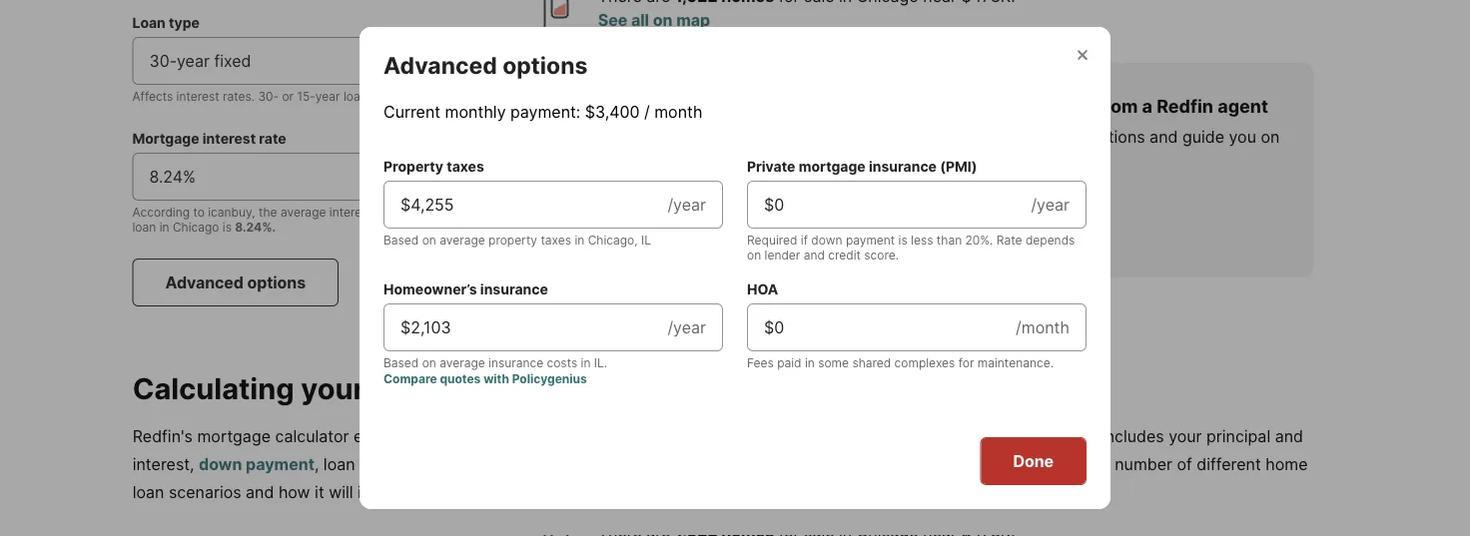 Task type: vqa. For each thing, say whether or not it's contained in the screenshot.
30-year fixed
yes



Task type: locate. For each thing, give the bounding box(es) containing it.
a right buy
[[858, 95, 869, 117]]

of left different on the bottom right of the page
[[1178, 455, 1193, 475]]

down up scenarios
[[199, 455, 242, 475]]

a right the from
[[1143, 95, 1153, 117]]

insurance down agents
[[869, 158, 937, 175]]

2 horizontal spatial 30-
[[431, 205, 452, 220]]

private
[[747, 158, 796, 175]]

1 horizontal spatial il
[[641, 233, 651, 247]]

.
[[604, 356, 608, 370]]

for right complexes
[[959, 356, 975, 370]]

insurance up with
[[489, 356, 544, 370]]

monthly up the insurance,
[[470, 427, 531, 447]]

a
[[858, 95, 869, 117], [1143, 95, 1153, 117], [421, 205, 428, 220], [758, 427, 767, 447], [1102, 455, 1111, 475]]

loan
[[132, 220, 156, 235], [324, 455, 355, 475], [133, 483, 164, 503]]

the inside , loan term, homeowners insurance, property taxes, and hoa fees. this gives you the ability to compare a number of different home loan scenarios and how it will impact your budget.
[[933, 455, 957, 475]]

interest
[[176, 89, 219, 104], [203, 130, 256, 147], [330, 205, 373, 220]]

0 vertical spatial number
[[771, 427, 829, 447]]

a down includes
[[1102, 455, 1111, 475]]

based on average property taxes in chicago, il
[[384, 233, 651, 247]]

home down agents
[[897, 152, 939, 171]]

average
[[281, 205, 326, 220], [440, 233, 485, 247], [440, 356, 485, 370]]

1 horizontal spatial of
[[1178, 455, 1193, 475]]

2 horizontal spatial the
[[933, 455, 957, 475]]

on down 'required'
[[747, 248, 762, 262]]

to inside , loan term, homeowners insurance, property taxes, and hoa fees. this gives you the ability to compare a number of different home loan scenarios and how it will impact your budget.
[[1011, 455, 1027, 475]]

are
[[377, 89, 395, 104]]

year
[[177, 51, 210, 71], [316, 89, 340, 104], [452, 205, 476, 220]]

you down your
[[901, 455, 928, 475]]

in left .
[[581, 356, 591, 370]]

number down includes
[[1115, 455, 1173, 475]]

0 vertical spatial options
[[503, 51, 588, 79]]

insurance
[[869, 158, 937, 175], [480, 281, 548, 298], [489, 356, 544, 370]]

done
[[1014, 452, 1054, 471]]

30- left or
[[258, 89, 279, 104]]

hoa inside , loan term, homeowners insurance, property taxes, and hoa fees. this gives you the ability to compare a number of different home loan scenarios and how it will impact your budget.
[[740, 455, 774, 475]]

rate
[[259, 130, 286, 147], [376, 205, 398, 220]]

year down property taxes
[[452, 205, 476, 220]]

advanced
[[384, 51, 497, 79], [165, 273, 244, 293]]

monthly down the advanced options element
[[445, 102, 506, 121]]

0 vertical spatial rate
[[259, 130, 286, 147]]

0 vertical spatial year
[[177, 51, 210, 71]]

1 vertical spatial advanced
[[165, 273, 244, 293]]

1 vertical spatial hoa
[[740, 455, 774, 475]]

rate down property
[[376, 205, 398, 220]]

1 vertical spatial rate
[[376, 205, 398, 220]]

1 vertical spatial monthly
[[470, 427, 531, 447]]

to inside our experienced local agents can answer your questions and guide you on strategies to afford the home you want.
[[798, 152, 813, 171]]

,
[[315, 455, 319, 475]]

None text field
[[149, 165, 494, 189], [764, 316, 1000, 340], [149, 165, 494, 189], [764, 316, 1000, 340]]

2 vertical spatial insurance
[[489, 356, 544, 370]]

agent image
[[566, 95, 694, 223]]

agent
[[1218, 95, 1269, 117], [811, 212, 855, 231]]

and down the redfin
[[1150, 128, 1178, 147]]

for inside according to icanbuy, the average interest rate for a 30-year fixed loan in chicago is 8.24 %.
[[402, 205, 417, 220]]

0 vertical spatial for
[[402, 205, 417, 220]]

down payment link
[[199, 455, 315, 475]]

current monthly payment: $3,400 / month
[[384, 102, 703, 121]]

home
[[897, 152, 939, 171], [1266, 455, 1308, 475]]

0 vertical spatial advanced
[[384, 51, 497, 79]]

fixed up rates.
[[214, 51, 251, 71]]

rate inside according to icanbuy, the average interest rate for a 30-year fixed loan in chicago is 8.24 %.
[[376, 205, 398, 220]]

affects
[[132, 89, 173, 104]]

0 vertical spatial interest
[[176, 89, 219, 104]]

some
[[818, 356, 849, 370]]

based up homeowner's
[[384, 233, 419, 247]]

rate down or
[[259, 130, 286, 147]]

0 vertical spatial property
[[489, 233, 538, 247]]

2 vertical spatial year
[[452, 205, 476, 220]]

the
[[867, 152, 892, 171], [259, 205, 277, 220], [933, 455, 957, 475]]

is inside required if down payment is less than 20%. rate depends on lender and credit score.
[[899, 233, 908, 247]]

monthly inside the advanced options dialog
[[445, 102, 506, 121]]

0 horizontal spatial il
[[594, 356, 604, 370]]

your down advice
[[1034, 128, 1068, 147]]

is
[[223, 220, 232, 235], [899, 233, 908, 247]]

redfin's
[[133, 427, 193, 447]]

is inside according to icanbuy, the average interest rate for a 30-year fixed loan in chicago is 8.24 %.
[[223, 220, 232, 235]]

1 vertical spatial 30-
[[258, 89, 279, 104]]

principal
[[1207, 427, 1271, 447]]

advanced options down 8.24
[[165, 273, 306, 293]]

icanbuy,
[[208, 205, 255, 220]]

hoa left fees.
[[740, 455, 774, 475]]

/year for /year
[[668, 195, 706, 214]]

based
[[384, 233, 419, 247], [384, 356, 419, 370]]

shared
[[853, 356, 891, 370]]

1 horizontal spatial rate
[[376, 205, 398, 220]]

credit
[[829, 248, 861, 262]]

1 vertical spatial number
[[1115, 455, 1173, 475]]

compare
[[384, 372, 437, 387]]

this
[[820, 455, 852, 475]]

insurance down based on average property taxes in chicago, il
[[480, 281, 548, 298]]

2 horizontal spatial you
[[1229, 128, 1257, 147]]

hoa
[[747, 281, 779, 298], [740, 455, 774, 475]]

less
[[911, 233, 934, 247]]

on right guide
[[1261, 128, 1280, 147]]

0 vertical spatial based
[[384, 233, 419, 247]]

advanced options up standard.
[[384, 51, 588, 79]]

of up this
[[833, 427, 849, 447]]

average inside based on average insurance costs in il . compare quotes with policygenius
[[440, 356, 485, 370]]

1 vertical spatial average
[[440, 233, 485, 247]]

you right guide
[[1229, 128, 1257, 147]]

in inside according to icanbuy, the average interest rate for a 30-year fixed loan in chicago is 8.24 %.
[[159, 220, 169, 235]]

and inside our experienced local agents can answer your questions and guide you on strategies to afford the home you want.
[[1150, 128, 1178, 147]]

1 horizontal spatial property
[[588, 455, 653, 475]]

interest inside according to icanbuy, the average interest rate for a 30-year fixed loan in chicago is 8.24 %.
[[330, 205, 373, 220]]

0 vertical spatial of
[[833, 427, 849, 447]]

expert
[[972, 95, 1030, 117]]

based up compare
[[384, 356, 419, 370]]

/
[[644, 102, 650, 121]]

/year
[[668, 195, 706, 214], [1032, 195, 1070, 214], [668, 318, 706, 337]]

0 horizontal spatial year
[[177, 51, 210, 71]]

average up the homeowner's insurance at the bottom
[[440, 233, 485, 247]]

with
[[484, 372, 509, 387]]

home down principal
[[1266, 455, 1308, 475]]

0 horizontal spatial advanced
[[165, 273, 244, 293]]

1 horizontal spatial home
[[1266, 455, 1308, 475]]

0 vertical spatial il
[[641, 233, 651, 247]]

1 vertical spatial advanced options
[[165, 273, 306, 293]]

30- inside according to icanbuy, the average interest rate for a 30-year fixed loan in chicago is 8.24 %.
[[431, 205, 452, 220]]

8.24
[[235, 220, 262, 235]]

loan down according
[[132, 220, 156, 235]]

2 horizontal spatial year
[[452, 205, 476, 220]]

year down type
[[177, 51, 210, 71]]

advanced down chicago
[[165, 273, 244, 293]]

1 horizontal spatial for
[[959, 356, 975, 370]]

property taxes
[[384, 158, 484, 175]]

different
[[1197, 455, 1262, 475]]

for down property
[[402, 205, 417, 220]]

hoa down lender
[[747, 281, 779, 298]]

1 vertical spatial options
[[247, 273, 306, 293]]

from
[[1097, 95, 1138, 117]]

guide
[[1183, 128, 1225, 147]]

1 horizontal spatial is
[[899, 233, 908, 247]]

your down homeowners
[[413, 483, 447, 503]]

agent up guide
[[1218, 95, 1269, 117]]

monthly inside redfin's mortgage calculator estimates your monthly mortgage payment based on a number of factors. your mortgage payment includes your principal and interest,
[[470, 427, 531, 447]]

1 vertical spatial of
[[1178, 455, 1193, 475]]

payment up how
[[246, 455, 315, 475]]

chicago,
[[588, 233, 638, 247]]

property
[[489, 233, 538, 247], [588, 455, 653, 475]]

loan down the interest,
[[133, 483, 164, 503]]

if
[[801, 233, 808, 247]]

according
[[132, 205, 190, 220]]

monthly
[[445, 102, 506, 121], [470, 427, 531, 447]]

the down your
[[933, 455, 957, 475]]

number up fees.
[[771, 427, 829, 447]]

1 horizontal spatial number
[[1115, 455, 1173, 475]]

il right chicago,
[[641, 233, 651, 247]]

0 horizontal spatial agent
[[811, 212, 855, 231]]

payment down costs
[[517, 372, 642, 407]]

down payment
[[199, 455, 315, 475]]

fixed
[[214, 51, 251, 71], [480, 205, 507, 220]]

on right based
[[734, 427, 753, 447]]

1 vertical spatial the
[[259, 205, 277, 220]]

on right all
[[653, 11, 673, 30]]

a down property taxes
[[421, 205, 428, 220]]

property
[[384, 158, 444, 175]]

redfin's mortgage calculator estimates your monthly mortgage payment based on a number of factors. your mortgage payment includes your principal and interest,
[[133, 427, 1304, 475]]

to up chicago
[[193, 205, 205, 220]]

in down according
[[159, 220, 169, 235]]

2 vertical spatial interest
[[330, 205, 373, 220]]

loan
[[132, 14, 166, 31]]

1 vertical spatial insurance
[[480, 281, 548, 298]]

30- up affects
[[149, 51, 177, 71]]

0 horizontal spatial fixed
[[214, 51, 251, 71]]

1 vertical spatial property
[[588, 455, 653, 475]]

advanced options inside dialog
[[384, 51, 588, 79]]

our
[[718, 128, 745, 147]]

20%.
[[966, 233, 994, 247]]

your inside our experienced local agents can answer your questions and guide you on strategies to afford the home you want.
[[1034, 128, 1068, 147]]

2 vertical spatial 30-
[[431, 205, 452, 220]]

0 vertical spatial the
[[867, 152, 892, 171]]

budget.
[[451, 483, 510, 503]]

on inside redfin's mortgage calculator estimates your monthly mortgage payment based on a number of factors. your mortgage payment includes your principal and interest,
[[734, 427, 753, 447]]

fixed up based on average property taxes in chicago, il
[[480, 205, 507, 220]]

0 horizontal spatial is
[[223, 220, 232, 235]]

0 horizontal spatial of
[[833, 427, 849, 447]]

advanced options dialog
[[360, 27, 1111, 510]]

1 vertical spatial taxes
[[541, 233, 572, 247]]

property left taxes,
[[588, 455, 653, 475]]

payment up score.
[[846, 233, 895, 247]]

0 vertical spatial advanced options
[[384, 51, 588, 79]]

1 horizontal spatial the
[[867, 152, 892, 171]]

of inside redfin's mortgage calculator estimates your monthly mortgage payment based on a number of factors. your mortgage payment includes your principal and interest,
[[833, 427, 849, 447]]

you
[[1229, 128, 1257, 147], [943, 152, 971, 171], [901, 455, 928, 475]]

to down experienced
[[798, 152, 813, 171]]

1 horizontal spatial taxes
[[541, 233, 572, 247]]

ability
[[962, 455, 1007, 475]]

0 vertical spatial monthly
[[445, 102, 506, 121]]

see all on map
[[598, 11, 711, 30]]

standard.
[[398, 89, 452, 104]]

2 based from the top
[[384, 356, 419, 370]]

0 horizontal spatial home
[[897, 152, 939, 171]]

0 horizontal spatial for
[[402, 205, 417, 220]]

0 horizontal spatial you
[[901, 455, 928, 475]]

buy
[[821, 95, 854, 117]]

0 vertical spatial 30-
[[149, 51, 177, 71]]

1 horizontal spatial down
[[812, 233, 843, 247]]

average right icanbuy,
[[281, 205, 326, 220]]

1 vertical spatial home
[[1266, 455, 1308, 475]]

property up the homeowner's insurance at the bottom
[[489, 233, 538, 247]]

0 horizontal spatial 30-
[[149, 51, 177, 71]]

1 vertical spatial down
[[199, 455, 242, 475]]

2 vertical spatial you
[[901, 455, 928, 475]]

0 vertical spatial home
[[897, 152, 939, 171]]

1 horizontal spatial advanced options
[[384, 51, 588, 79]]

1 vertical spatial il
[[594, 356, 604, 370]]

on up compare
[[422, 356, 436, 370]]

1 horizontal spatial fixed
[[480, 205, 507, 220]]

is down icanbuy,
[[223, 220, 232, 235]]

1 vertical spatial year
[[316, 89, 340, 104]]

taxes right property
[[447, 158, 484, 175]]

the up %.
[[259, 205, 277, 220]]

1 vertical spatial for
[[959, 356, 975, 370]]

1 horizontal spatial advanced
[[384, 51, 497, 79]]

1 horizontal spatial options
[[503, 51, 588, 79]]

options up payment:
[[503, 51, 588, 79]]

year left loans
[[316, 89, 340, 104]]

advanced up standard.
[[384, 51, 497, 79]]

options down %.
[[247, 273, 306, 293]]

0 horizontal spatial rate
[[259, 130, 286, 147]]

to right ability
[[1011, 455, 1027, 475]]

agent right an
[[811, 212, 855, 231]]

payment up taxes,
[[613, 427, 679, 447]]

based inside based on average insurance costs in il . compare quotes with policygenius
[[384, 356, 419, 370]]

insurance inside based on average insurance costs in il . compare quotes with policygenius
[[489, 356, 544, 370]]

gives
[[856, 455, 896, 475]]

is left less
[[899, 233, 908, 247]]

on
[[653, 11, 673, 30], [1261, 128, 1280, 147], [422, 233, 436, 247], [747, 248, 762, 262], [422, 356, 436, 370], [734, 427, 753, 447]]

0 vertical spatial hoa
[[747, 281, 779, 298]]

0 vertical spatial average
[[281, 205, 326, 220]]

and right principal
[[1276, 427, 1304, 447]]

0 horizontal spatial property
[[489, 233, 538, 247]]

strategies
[[718, 152, 793, 171]]

you inside , loan term, homeowners insurance, property taxes, and hoa fees. this gives you the ability to compare a number of different home loan scenarios and how it will impact your budget.
[[901, 455, 928, 475]]

rate
[[997, 233, 1023, 247]]

taxes
[[447, 158, 484, 175], [541, 233, 572, 247]]

1 based from the top
[[384, 233, 419, 247]]

il right costs
[[594, 356, 604, 370]]

in inside based on average insurance costs in il . compare quotes with policygenius
[[581, 356, 591, 370]]

0 vertical spatial taxes
[[447, 158, 484, 175]]

1 horizontal spatial year
[[316, 89, 340, 104]]

depends
[[1026, 233, 1075, 247]]

average for based on average insurance costs in il . compare quotes with policygenius
[[440, 356, 485, 370]]

0 vertical spatial loan
[[132, 220, 156, 235]]

your up different on the bottom right of the page
[[1169, 427, 1202, 447]]

down right if
[[812, 233, 843, 247]]

taxes left chicago,
[[541, 233, 572, 247]]

average up quotes
[[440, 356, 485, 370]]

0 vertical spatial insurance
[[869, 158, 937, 175]]

a inside redfin's mortgage calculator estimates your monthly mortgage payment based on a number of factors. your mortgage payment includes your principal and interest,
[[758, 427, 767, 447]]

30- down property taxes
[[431, 205, 452, 220]]

1 horizontal spatial agent
[[1218, 95, 1269, 117]]

and down if
[[804, 248, 825, 262]]

1 vertical spatial you
[[943, 152, 971, 171]]

1 vertical spatial interest
[[203, 130, 256, 147]]

1 vertical spatial based
[[384, 356, 419, 370]]

1 vertical spatial fixed
[[480, 205, 507, 220]]

None text field
[[401, 193, 652, 217], [764, 193, 1016, 217], [401, 316, 652, 340], [401, 193, 652, 217], [764, 193, 1016, 217], [401, 316, 652, 340]]

the inside our experienced local agents can answer your questions and guide you on strategies to afford the home you want.
[[867, 152, 892, 171]]

want.
[[975, 152, 1017, 171]]

you down can
[[943, 152, 971, 171]]

loan right ,
[[324, 455, 355, 475]]

number inside redfin's mortgage calculator estimates your monthly mortgage payment based on a number of factors. your mortgage payment includes your principal and interest,
[[771, 427, 829, 447]]

0 horizontal spatial the
[[259, 205, 277, 220]]

compare quotes with policygenius link
[[384, 372, 587, 387]]

payment
[[846, 233, 895, 247], [517, 372, 642, 407], [613, 427, 679, 447], [1032, 427, 1097, 447], [246, 455, 315, 475]]

based for based on average insurance costs in il . compare quotes with policygenius
[[384, 356, 419, 370]]

loans
[[344, 89, 374, 104]]

0 horizontal spatial number
[[771, 427, 829, 447]]

agent inside "button"
[[811, 212, 855, 231]]

done button
[[981, 438, 1087, 486]]

1 vertical spatial loan
[[324, 455, 355, 475]]

2 vertical spatial average
[[440, 356, 485, 370]]

questions
[[1072, 128, 1146, 147]]

the down 'local'
[[867, 152, 892, 171]]

2 vertical spatial the
[[933, 455, 957, 475]]

can
[[943, 128, 971, 147]]

0 horizontal spatial down
[[199, 455, 242, 475]]

0 horizontal spatial options
[[247, 273, 306, 293]]

0 vertical spatial you
[[1229, 128, 1257, 147]]

includes
[[1102, 427, 1165, 447]]

of
[[833, 427, 849, 447], [1178, 455, 1193, 475]]

0 vertical spatial down
[[812, 233, 843, 247]]

1 vertical spatial agent
[[811, 212, 855, 231]]

0 horizontal spatial advanced options
[[165, 273, 306, 293]]

advice
[[1034, 95, 1093, 117]]

il inside based on average insurance costs in il . compare quotes with policygenius
[[594, 356, 604, 370]]

a right based
[[758, 427, 767, 447]]

$3,400
[[585, 102, 640, 121]]

to inside according to icanbuy, the average interest rate for a 30-year fixed loan in chicago is 8.24 %.
[[193, 205, 205, 220]]



Task type: describe. For each thing, give the bounding box(es) containing it.
and inside redfin's mortgage calculator estimates your monthly mortgage payment based on a number of factors. your mortgage payment includes your principal and interest,
[[1276, 427, 1304, 447]]

, loan term, homeowners insurance, property taxes, and hoa fees. this gives you the ability to compare a number of different home loan scenarios and how it will impact your budget.
[[133, 455, 1308, 503]]

lender
[[765, 248, 801, 262]]

it
[[315, 483, 324, 503]]

in left chicago,
[[575, 233, 585, 247]]

calculator
[[275, 427, 349, 447]]

loan inside according to icanbuy, the average interest rate for a 30-year fixed loan in chicago is 8.24 %.
[[132, 220, 156, 235]]

get
[[937, 95, 968, 117]]

payment inside required if down payment is less than 20%. rate depends on lender and credit score.
[[846, 233, 895, 247]]

homeowners
[[404, 455, 501, 475]]

mortgage
[[132, 130, 199, 147]]

fixed inside according to icanbuy, the average interest rate for a 30-year fixed loan in chicago is 8.24 %.
[[480, 205, 507, 220]]

impact
[[358, 483, 409, 503]]

map
[[677, 11, 711, 30]]

options inside popup button
[[247, 273, 306, 293]]

chicago
[[173, 220, 219, 235]]

your up homeowners
[[432, 427, 465, 447]]

on inside our experienced local agents can answer your questions and guide you on strategies to afford the home you want.
[[1261, 128, 1280, 147]]

estimates
[[354, 427, 427, 447]]

how
[[279, 483, 310, 503]]

property inside , loan term, homeowners insurance, property taxes, and hoa fees. this gives you the ability to compare a number of different home loan scenarios and how it will impact your budget.
[[588, 455, 653, 475]]

for inside the advanced options dialog
[[959, 356, 975, 370]]

of inside , loan term, homeowners insurance, property taxes, and hoa fees. this gives you the ability to compare a number of different home loan scenarios and how it will impact your budget.
[[1178, 455, 1193, 475]]

advanced options inside popup button
[[165, 273, 306, 293]]

home inside , loan term, homeowners insurance, property taxes, and hoa fees. this gives you the ability to compare a number of different home loan scenarios and how it will impact your budget.
[[1266, 455, 1308, 475]]

and down down payment
[[246, 483, 274, 503]]

required if down payment is less than 20%. rate depends on lender and credit score.
[[747, 233, 1075, 262]]

term,
[[360, 455, 399, 475]]

payment:
[[511, 102, 581, 121]]

number inside , loan term, homeowners insurance, property taxes, and hoa fees. this gives you the ability to compare a number of different home loan scenarios and how it will impact your budget.
[[1115, 455, 1173, 475]]

0 vertical spatial fixed
[[214, 51, 251, 71]]

compare
[[1031, 455, 1097, 475]]

fees paid in some shared complexes for maintenance.
[[747, 356, 1054, 370]]

planning
[[718, 95, 795, 117]]

1 horizontal spatial you
[[943, 152, 971, 171]]

%.
[[262, 220, 276, 235]]

mortgage interest rate
[[132, 130, 286, 147]]

find
[[751, 212, 784, 231]]

and down based
[[707, 455, 736, 475]]

down inside required if down payment is less than 20%. rate depends on lender and credit score.
[[812, 233, 843, 247]]

all
[[631, 11, 649, 30]]

hoa inside the advanced options dialog
[[747, 281, 779, 298]]

payment up compare
[[1032, 427, 1097, 447]]

a inside , loan term, homeowners insurance, property taxes, and hoa fees. this gives you the ability to compare a number of different home loan scenarios and how it will impact your budget.
[[1102, 455, 1111, 475]]

your up calculator
[[301, 372, 365, 407]]

than
[[937, 233, 962, 247]]

taxes,
[[658, 455, 703, 475]]

affects interest rates. 30- or 15-year loans are standard.
[[132, 89, 452, 104]]

in right paid
[[805, 356, 815, 370]]

1 horizontal spatial 30-
[[258, 89, 279, 104]]

paid
[[778, 356, 802, 370]]

/year for /month
[[668, 318, 706, 337]]

planning to buy a home? get expert advice from a redfin agent
[[718, 95, 1269, 117]]

advanced options element
[[384, 27, 612, 80]]

your inside , loan term, homeowners insurance, property taxes, and hoa fees. this gives you the ability to compare a number of different home loan scenarios and how it will impact your budget.
[[413, 483, 447, 503]]

loan type
[[132, 14, 200, 31]]

advanced inside popup button
[[165, 273, 244, 293]]

advanced inside dialog
[[384, 51, 497, 79]]

insurance,
[[506, 455, 583, 475]]

our experienced local agents can answer your questions and guide you on strategies to afford the home you want.
[[718, 128, 1280, 171]]

and inside required if down payment is less than 20%. rate depends on lender and credit score.
[[804, 248, 825, 262]]

year inside according to icanbuy, the average interest rate for a 30-year fixed loan in chicago is 8.24 %.
[[452, 205, 476, 220]]

based
[[683, 427, 730, 447]]

fees.
[[779, 455, 816, 475]]

property inside the advanced options dialog
[[489, 233, 538, 247]]

see
[[598, 11, 628, 30]]

find an agent
[[751, 212, 855, 231]]

scenarios
[[169, 483, 241, 503]]

find an agent button
[[718, 198, 888, 246]]

0 horizontal spatial taxes
[[447, 158, 484, 175]]

yard sign icon element
[[534, 0, 582, 39]]

average inside according to icanbuy, the average interest rate for a 30-year fixed loan in chicago is 8.24 %.
[[281, 205, 326, 220]]

home inside our experienced local agents can answer your questions and guide you on strategies to afford the home you want.
[[897, 152, 939, 171]]

interest,
[[133, 455, 194, 475]]

based for based on average property taxes in chicago, il
[[384, 233, 419, 247]]

on up homeowner's
[[422, 233, 436, 247]]

calculating
[[133, 372, 294, 407]]

according to icanbuy, the average interest rate for a 30-year fixed loan in chicago is 8.24 %.
[[132, 205, 507, 235]]

calculating your mortgage payment
[[133, 372, 642, 407]]

factors.
[[853, 427, 911, 447]]

rates.
[[223, 89, 255, 104]]

a inside according to icanbuy, the average interest rate for a 30-year fixed loan in chicago is 8.24 %.
[[421, 205, 428, 220]]

options inside dialog
[[503, 51, 588, 79]]

private mortgage insurance (pmi)
[[747, 158, 978, 175]]

month
[[655, 102, 703, 121]]

(pmi)
[[940, 158, 978, 175]]

30-year fixed
[[149, 51, 251, 71]]

or
[[282, 89, 294, 104]]

yard sign icon image
[[534, 0, 582, 33]]

average for based on average property taxes in chicago, il
[[440, 233, 485, 247]]

home?
[[873, 95, 933, 117]]

see all on map link
[[598, 11, 711, 30]]

fees
[[747, 356, 774, 370]]

to left buy
[[799, 95, 817, 117]]

experienced
[[750, 128, 843, 147]]

maintenance.
[[978, 356, 1054, 370]]

an
[[788, 212, 807, 231]]

homeowner's insurance
[[384, 281, 548, 298]]

quotes
[[440, 372, 481, 387]]

interest for affects
[[176, 89, 219, 104]]

advanced options button
[[132, 259, 339, 307]]

interest for mortgage
[[203, 130, 256, 147]]

the inside according to icanbuy, the average interest rate for a 30-year fixed loan in chicago is 8.24 %.
[[259, 205, 277, 220]]

on inside based on average insurance costs in il . compare quotes with policygenius
[[422, 356, 436, 370]]

policygenius
[[512, 372, 587, 387]]

0 vertical spatial agent
[[1218, 95, 1269, 117]]

local
[[848, 128, 883, 147]]

2 vertical spatial loan
[[133, 483, 164, 503]]

on inside required if down payment is less than 20%. rate depends on lender and credit score.
[[747, 248, 762, 262]]

costs
[[547, 356, 578, 370]]

based on average insurance costs in il . compare quotes with policygenius
[[384, 356, 608, 387]]

afford
[[818, 152, 863, 171]]

/month
[[1016, 318, 1070, 337]]

mortgage inside the advanced options dialog
[[799, 158, 866, 175]]



